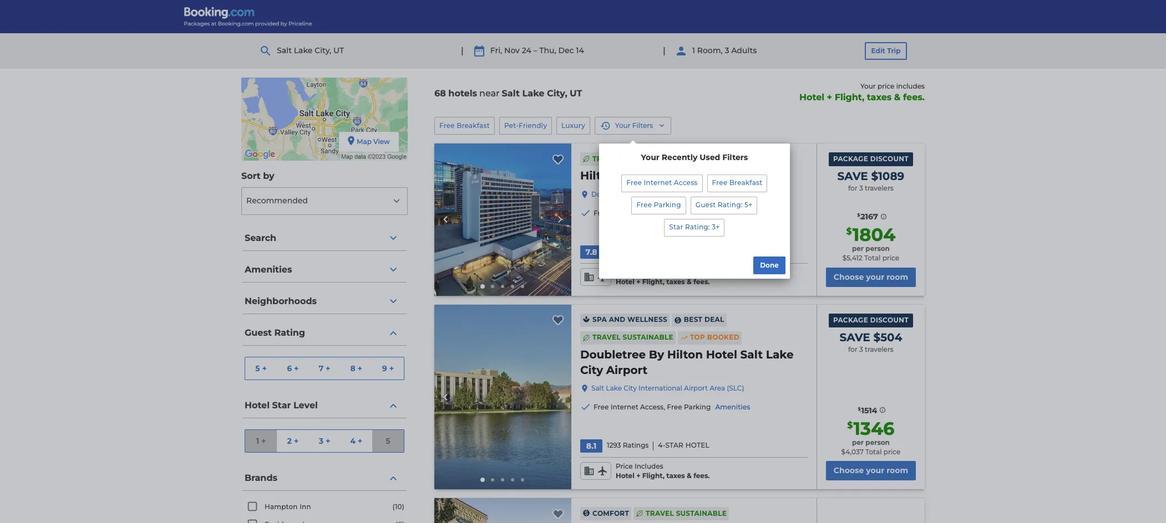 Task type: locate. For each thing, give the bounding box(es) containing it.
1 includes from the top
[[635, 269, 663, 277]]

price for 1346
[[616, 463, 633, 471]]

$ inside $ 1804 per person $5,412 total price
[[846, 226, 852, 237]]

0 vertical spatial person
[[866, 245, 890, 253]]

$ 2167
[[857, 212, 878, 222]]

1 vertical spatial go to image #3 image
[[501, 479, 505, 482]]

3
[[725, 46, 729, 56], [859, 184, 863, 192], [859, 345, 863, 354], [319, 436, 323, 446]]

0 vertical spatial choose your room
[[834, 272, 908, 282]]

1 go to image #5 image from the top
[[521, 285, 525, 288]]

$504
[[873, 331, 902, 344]]

hilton down top
[[667, 348, 703, 362]]

2 + button
[[277, 430, 309, 453]]

1 vertical spatial choose
[[834, 466, 864, 476]]

1 vertical spatial your
[[866, 466, 884, 476]]

photo carousel region
[[434, 144, 571, 296], [434, 305, 571, 490], [434, 499, 571, 524]]

guest
[[696, 201, 716, 209], [245, 328, 272, 338]]

2 choose your room button from the top
[[826, 462, 916, 481]]

choose your room button
[[826, 268, 916, 287], [826, 462, 916, 481]]

free breakfast down hotels
[[439, 121, 490, 130]]

0 vertical spatial go to image #3 image
[[501, 285, 505, 288]]

person inside $ 1346 per person $4,037 total price
[[866, 439, 890, 447]]

inn
[[300, 503, 311, 511]]

top
[[690, 334, 705, 342]]

1 left room,
[[692, 46, 695, 56]]

price down 1293 ratings
[[616, 463, 633, 471]]

0 vertical spatial hilton
[[580, 169, 616, 183]]

room for 1804
[[887, 272, 908, 282]]

internet
[[644, 179, 672, 187], [611, 209, 638, 218], [611, 403, 638, 412]]

+ for 3 +
[[326, 436, 330, 446]]

3 + button
[[309, 430, 340, 453]]

8
[[350, 364, 355, 374]]

0 vertical spatial travelers
[[865, 184, 894, 192]]

parking down "downtown - temple square - university park"
[[654, 201, 681, 209]]

+ inside your price includes hotel + flight, taxes & fees.
[[827, 92, 832, 103]]

brands button
[[242, 467, 407, 492]]

1 horizontal spatial your
[[641, 153, 660, 163]]

1 go to image #3 image from the top
[[501, 285, 505, 288]]

1 vertical spatial ut
[[570, 88, 582, 99]]

2 vertical spatial price
[[884, 448, 901, 456]]

go to image #4 image for 1346
[[511, 479, 515, 482]]

2 go to image #5 image from the top
[[521, 479, 525, 482]]

2 go to image #4 image from the top
[[511, 479, 515, 482]]

taxes up best
[[666, 278, 685, 286]]

package discount up save $504
[[833, 316, 909, 324]]

free breakfast inside your recently used filters list box
[[712, 179, 762, 187]]

price down the 1346
[[884, 448, 901, 456]]

2 choose from the top
[[834, 466, 864, 476]]

fees. for 1346
[[694, 472, 710, 480]]

1 vertical spatial travel sustainable
[[592, 334, 673, 342]]

price includes hotel + flight, taxes & fees. up wellness
[[616, 269, 710, 286]]

1 vertical spatial breakfast
[[729, 179, 762, 187]]

2 package discount from the top
[[833, 316, 909, 324]]

3+
[[712, 223, 720, 232]]

your for filters
[[641, 153, 660, 163]]

0 horizontal spatial rating:
[[685, 223, 710, 232]]

your
[[860, 82, 876, 90], [615, 122, 631, 130], [641, 153, 660, 163]]

2 horizontal spatial your
[[860, 82, 876, 90]]

4 + button
[[340, 430, 372, 453]]

2 | from the left
[[663, 45, 666, 56]]

star for 4-star hotel
[[665, 442, 684, 450]]

internet left access, in the bottom of the page
[[611, 403, 638, 412]]

1 sign in to save image from the top
[[553, 154, 564, 168]]

city down the recently
[[676, 169, 698, 183]]

free down the temple
[[637, 201, 652, 209]]

free up "university"
[[712, 179, 727, 187]]

breakfast down hotels
[[457, 121, 490, 130]]

for down the save $1089
[[848, 184, 857, 192]]

travelers down save $504
[[865, 345, 894, 354]]

star down free parking
[[669, 223, 683, 232]]

expand image
[[658, 122, 666, 130]]

go to image #1 image
[[481, 284, 485, 289], [481, 478, 485, 483]]

+ for 8 +
[[358, 364, 362, 374]]

fri,
[[490, 46, 502, 56]]

0 vertical spatial includes
[[635, 269, 663, 277]]

salt up "(slc)"
[[740, 348, 763, 362]]

friendly
[[519, 121, 547, 130]]

0 vertical spatial parking
[[654, 201, 681, 209]]

2 price from the top
[[616, 463, 633, 471]]

city left international
[[624, 384, 637, 393]]

5
[[255, 364, 260, 374], [386, 436, 390, 446]]

1 vertical spatial photo carousel region
[[434, 305, 571, 490]]

free internet access, free parking amenities
[[594, 403, 750, 412]]

for 3 travelers
[[848, 184, 894, 192], [848, 345, 894, 354]]

5 inside 5 + button
[[255, 364, 260, 374]]

free down salt lake city international airport area (slc)
[[667, 403, 682, 412]]

for down save $504
[[848, 345, 857, 354]]

0 vertical spatial package
[[833, 155, 868, 163]]

star down free internet access, free parking amenities
[[665, 442, 684, 450]]

0 horizontal spatial 1
[[256, 436, 259, 446]]

total inside $ 1346 per person $4,037 total price
[[865, 448, 882, 456]]

parking down area
[[684, 403, 711, 412]]

your recently used filters
[[641, 153, 748, 163]]

your price includes hotel + flight, taxes & fees.
[[799, 82, 925, 103]]

$ left 2167
[[857, 212, 860, 218]]

internet inside your recently used filters list box
[[644, 179, 672, 187]]

filters left expand icon
[[632, 122, 653, 130]]

$ left 1804
[[846, 226, 852, 237]]

guest down "university"
[[696, 201, 716, 209]]

2
[[287, 436, 292, 446]]

0 vertical spatial fees.
[[903, 92, 925, 103]]

1 horizontal spatial -
[[687, 190, 690, 199]]

0 vertical spatial photo carousel region
[[434, 144, 571, 296]]

1 vertical spatial sign in to save image
[[553, 315, 564, 330]]

1 vertical spatial total
[[865, 448, 882, 456]]

0 horizontal spatial 5
[[255, 364, 260, 374]]

discount
[[870, 155, 909, 163], [870, 316, 909, 324]]

go to image #2 image for 1804
[[491, 285, 495, 288]]

1 vertical spatial room
[[887, 466, 908, 476]]

2 go to image #1 image from the top
[[481, 478, 485, 483]]

0 horizontal spatial parking
[[654, 201, 681, 209]]

package up save $504
[[833, 316, 868, 324]]

2 for from the top
[[848, 345, 857, 354]]

1 your from the top
[[866, 272, 884, 282]]

1 choose your room from the top
[[834, 272, 908, 282]]

1 vertical spatial 1
[[256, 436, 259, 446]]

done
[[760, 261, 779, 269]]

2 vertical spatial taxes
[[666, 472, 685, 480]]

internet for 1804
[[611, 209, 638, 218]]

0 vertical spatial rating:
[[718, 201, 743, 209]]

breakfast
[[457, 121, 490, 130], [729, 179, 762, 187]]

1 choose your room button from the top
[[826, 268, 916, 287]]

square
[[662, 190, 686, 199]]

1 horizontal spatial guest
[[696, 201, 716, 209]]

free parking
[[637, 201, 681, 209]]

1 travelers from the top
[[865, 184, 894, 192]]

1 horizontal spatial access
[[674, 179, 698, 187]]

$ for 1804
[[846, 226, 852, 237]]

price up spa and wellness
[[616, 269, 633, 277]]

price includes hotel + flight, taxes & fees. for 1346
[[616, 463, 710, 480]]

2 travelers from the top
[[865, 345, 894, 354]]

4
[[350, 436, 356, 446]]

includes
[[635, 269, 663, 277], [635, 463, 663, 471]]

2 vertical spatial your
[[641, 153, 660, 163]]

flight, for 1346
[[642, 472, 664, 480]]

0 vertical spatial travel
[[592, 155, 621, 163]]

for for 1346
[[848, 345, 857, 354]]

9
[[382, 364, 387, 374]]

breakfast inside your recently used filters list box
[[729, 179, 762, 187]]

2 for 3 travelers from the top
[[848, 345, 894, 354]]

your inside list box
[[641, 153, 660, 163]]

5 for 5
[[386, 436, 390, 446]]

0 vertical spatial internet
[[644, 179, 672, 187]]

package up the save $1089
[[833, 155, 868, 163]]

2 sign in to save image from the top
[[553, 315, 564, 330]]

your down $ 1346 per person $4,037 total price at the bottom right
[[866, 466, 884, 476]]

0 vertical spatial 5
[[255, 364, 260, 374]]

access up square
[[674, 179, 698, 187]]

for 3 travelers down save $504
[[848, 345, 894, 354]]

2 room from the top
[[887, 466, 908, 476]]

2 vertical spatial travel
[[646, 510, 674, 518]]

1 vertical spatial choose your room
[[834, 466, 908, 476]]

&
[[894, 92, 901, 103], [687, 278, 692, 286], [687, 472, 692, 480]]

1 go to image #4 image from the top
[[511, 285, 515, 288]]

1 | from the left
[[461, 45, 464, 56]]

1 vertical spatial filters
[[722, 153, 748, 163]]

0 horizontal spatial |
[[461, 45, 464, 56]]

+ for 1 +
[[261, 436, 266, 446]]

$ left the 1346
[[847, 420, 853, 431]]

7 +
[[319, 364, 330, 374]]

0 vertical spatial free breakfast
[[439, 121, 490, 130]]

your for 1346
[[866, 466, 884, 476]]

person down 2167
[[866, 245, 890, 253]]

2 person from the top
[[866, 439, 890, 447]]

hilton
[[580, 169, 616, 183], [667, 348, 703, 362]]

package discount
[[833, 155, 909, 163], [833, 316, 909, 324]]

map
[[357, 138, 372, 146]]

1 vertical spatial for 3 travelers
[[848, 345, 894, 354]]

1 vertical spatial fees.
[[694, 278, 710, 286]]

1 horizontal spatial breakfast
[[729, 179, 762, 187]]

total
[[864, 254, 881, 262], [865, 448, 882, 456]]

- left the temple
[[631, 190, 633, 199]]

person for 1804
[[866, 245, 890, 253]]

includes for 1346
[[635, 463, 663, 471]]

0 horizontal spatial city,
[[315, 46, 331, 56]]

5 for 5 +
[[255, 364, 260, 374]]

for
[[848, 184, 857, 192], [848, 345, 857, 354]]

$
[[857, 212, 860, 218], [846, 226, 852, 237], [858, 406, 861, 412], [847, 420, 853, 431]]

1 horizontal spatial 5
[[386, 436, 390, 446]]

amenities down "(slc)"
[[715, 403, 750, 412]]

internet up "downtown - temple square - university park"
[[644, 179, 672, 187]]

68 hotels near salt lake city, ut
[[434, 88, 582, 99]]

| left 'fri,'
[[461, 45, 464, 56]]

person inside $ 1804 per person $5,412 total price
[[866, 245, 890, 253]]

$ 1514
[[858, 406, 877, 416]]

0 vertical spatial your
[[860, 82, 876, 90]]

discount up $1089
[[870, 155, 909, 163]]

1 vertical spatial for
[[848, 345, 857, 354]]

2 vertical spatial travel sustainable
[[646, 510, 727, 518]]

fees. up best deal
[[694, 278, 710, 286]]

amenities
[[668, 209, 703, 218], [715, 403, 750, 412]]

(10)
[[393, 503, 404, 511]]

5 inside 5 button
[[386, 436, 390, 446]]

airport down doubletree
[[606, 364, 648, 377]]

2 price includes hotel + flight, taxes & fees. from the top
[[616, 463, 710, 480]]

+ for 7 +
[[326, 364, 330, 374]]

1 horizontal spatial filters
[[722, 153, 748, 163]]

internet down downtown
[[611, 209, 638, 218]]

1 vertical spatial city
[[580, 364, 603, 377]]

$ for 1514
[[858, 406, 861, 412]]

| for 1 room, 3 adults
[[663, 45, 666, 56]]

hilton up downtown
[[580, 169, 616, 183]]

1 vertical spatial package discount
[[833, 316, 909, 324]]

price inside $ 1346 per person $4,037 total price
[[884, 448, 901, 456]]

1 horizontal spatial parking
[[684, 403, 711, 412]]

1 vertical spatial free breakfast
[[712, 179, 762, 187]]

booked
[[707, 334, 739, 342]]

hampton
[[265, 503, 298, 511]]

price for 1804
[[616, 269, 633, 277]]

per up $5,412
[[852, 245, 864, 253]]

3 inside button
[[319, 436, 323, 446]]

save left $1089
[[837, 170, 868, 183]]

total inside $ 1804 per person $5,412 total price
[[864, 254, 881, 262]]

star inside dropdown button
[[272, 400, 291, 411]]

1 for from the top
[[848, 184, 857, 192]]

top booked
[[690, 334, 739, 342]]

1 package discount from the top
[[833, 155, 909, 163]]

dec
[[558, 46, 574, 56]]

2 vertical spatial flight,
[[642, 472, 664, 480]]

price inside your price includes hotel + flight, taxes & fees.
[[878, 82, 895, 90]]

for 3 travelers down the save $1089
[[848, 184, 894, 192]]

$ for 1346
[[847, 420, 853, 431]]

star
[[669, 223, 683, 232], [272, 400, 291, 411], [665, 442, 684, 450]]

includes up wellness
[[635, 269, 663, 277]]

2 includes from the top
[[635, 463, 663, 471]]

your inside your price includes hotel + flight, taxes & fees.
[[860, 82, 876, 90]]

total for 1346
[[865, 448, 882, 456]]

1 inside 1 + button
[[256, 436, 259, 446]]

go to image #4 image
[[511, 285, 515, 288], [511, 479, 515, 482]]

spa and wellness
[[592, 316, 667, 324]]

choose down $5,412
[[834, 272, 864, 282]]

total right $5,412
[[864, 254, 881, 262]]

choose for 1346
[[834, 466, 864, 476]]

flight, inside your price includes hotel + flight, taxes & fees.
[[835, 92, 864, 103]]

per inside $ 1346 per person $4,037 total price
[[852, 439, 864, 447]]

travel up downtown
[[592, 155, 621, 163]]

free
[[439, 121, 455, 130], [626, 179, 642, 187], [712, 179, 727, 187], [637, 201, 652, 209], [594, 209, 609, 218], [594, 403, 609, 412], [667, 403, 682, 412]]

filters inside your recently used filters list box
[[722, 153, 748, 163]]

2 go to image #2 image from the top
[[491, 479, 495, 482]]

5 button
[[372, 430, 404, 453]]

1 person from the top
[[866, 245, 890, 253]]

go to image #4 image for 1804
[[511, 285, 515, 288]]

0 vertical spatial save
[[837, 170, 868, 183]]

includes down 4-
[[635, 463, 663, 471]]

2 per from the top
[[852, 439, 864, 447]]

1 vertical spatial discount
[[870, 316, 909, 324]]

taxes for 1346
[[666, 472, 685, 480]]

sign in to save image down luxury
[[553, 154, 564, 168]]

edit
[[871, 47, 885, 55]]

per inside $ 1804 per person $5,412 total price
[[852, 245, 864, 253]]

salt inside the hilton salt lake city center - promoted element
[[619, 169, 642, 183]]

0 horizontal spatial guest
[[245, 328, 272, 338]]

1 vertical spatial rating:
[[685, 223, 710, 232]]

choose your room down $4,037 in the bottom of the page
[[834, 466, 908, 476]]

1 vertical spatial guest
[[245, 328, 272, 338]]

price down 1804
[[882, 254, 899, 262]]

1 vertical spatial your
[[615, 122, 631, 130]]

sort by
[[241, 171, 274, 181]]

1 price from the top
[[616, 269, 633, 277]]

airport inside doubletree by hilton hotel salt lake city airport
[[606, 364, 648, 377]]

best
[[684, 316, 702, 324]]

0 vertical spatial filters
[[632, 122, 653, 130]]

rating:
[[718, 201, 743, 209], [685, 223, 710, 232]]

airport left area
[[684, 384, 708, 393]]

0 vertical spatial flight,
[[835, 92, 864, 103]]

per
[[852, 245, 864, 253], [852, 439, 864, 447]]

choose down $4,037 in the bottom of the page
[[834, 466, 864, 476]]

2 horizontal spatial city
[[676, 169, 698, 183]]

area
[[710, 384, 725, 393]]

city down doubletree
[[580, 364, 603, 377]]

doubletree by hilton hotel salt lake city airport
[[580, 348, 794, 377]]

| left room,
[[663, 45, 666, 56]]

travel
[[592, 155, 621, 163], [592, 334, 621, 342], [646, 510, 674, 518]]

sign in to save image left spa at the right bottom
[[553, 315, 564, 330]]

1 left 2
[[256, 436, 259, 446]]

1 vertical spatial &
[[687, 278, 692, 286]]

0 vertical spatial city,
[[315, 46, 331, 56]]

for for 1804
[[848, 184, 857, 192]]

2 package from the top
[[833, 316, 868, 324]]

go to image #3 image
[[501, 285, 505, 288], [501, 479, 505, 482]]

1 vertical spatial amenities
[[715, 403, 750, 412]]

access inside your recently used filters list box
[[674, 179, 698, 187]]

filters up center
[[722, 153, 748, 163]]

sign in to save image
[[553, 154, 564, 168], [553, 315, 564, 330]]

$ inside $ 2167
[[857, 212, 860, 218]]

discount up $504
[[870, 316, 909, 324]]

package discount for 1804
[[833, 155, 909, 163]]

$ left 1514
[[858, 406, 861, 412]]

doubletree by hilton hotel salt lake city airport element
[[580, 347, 808, 378]]

fees. down 4-star hotel on the right bottom of page
[[694, 472, 710, 480]]

choose your room button for 1346
[[826, 462, 916, 481]]

1 vertical spatial price
[[616, 463, 633, 471]]

choose for 1804
[[834, 272, 864, 282]]

1 go to image #2 image from the top
[[491, 285, 495, 288]]

1 photo carousel region from the top
[[434, 144, 571, 296]]

parking inside your recently used filters list box
[[654, 201, 681, 209]]

your inside button
[[615, 122, 631, 130]]

access for free internet access amenities
[[640, 209, 664, 218]]

go to image #5 image
[[521, 285, 525, 288], [521, 479, 525, 482]]

0 horizontal spatial amenities
[[668, 209, 703, 218]]

0 vertical spatial go to image #5 image
[[521, 285, 525, 288]]

1 room from the top
[[887, 272, 908, 282]]

1 +
[[256, 436, 266, 446]]

downtown - temple square - university park
[[591, 190, 743, 199]]

0 horizontal spatial access
[[640, 209, 664, 218]]

1 price includes hotel + flight, taxes & fees. from the top
[[616, 269, 710, 286]]

access down the temple
[[640, 209, 664, 218]]

person down 1514
[[866, 439, 890, 447]]

2 your from the top
[[866, 466, 884, 476]]

travel right comfort
[[646, 510, 674, 518]]

3 right 2 + button
[[319, 436, 323, 446]]

total for 1804
[[864, 254, 881, 262]]

room for 1346
[[887, 466, 908, 476]]

0 vertical spatial price
[[616, 269, 633, 277]]

choose your room button for 1804
[[826, 268, 916, 287]]

0 horizontal spatial hilton
[[580, 169, 616, 183]]

1 package from the top
[[833, 155, 868, 163]]

$ inside $ 1514
[[858, 406, 861, 412]]

guest inside dropdown button
[[245, 328, 272, 338]]

5 right 4 +
[[386, 436, 390, 446]]

breakfast up 'park'
[[729, 179, 762, 187]]

save left $504
[[840, 331, 870, 344]]

& for 1804
[[687, 278, 692, 286]]

price left includes
[[878, 82, 895, 90]]

1 horizontal spatial hilton
[[667, 348, 703, 362]]

hilton salt lake city center - promoted element
[[580, 168, 780, 184]]

rating: left 3+
[[685, 223, 710, 232]]

2 vertical spatial fees.
[[694, 472, 710, 480]]

your left expand icon
[[615, 122, 631, 130]]

travelers down the save $1089
[[865, 184, 894, 192]]

amenities up star rating: 3+
[[668, 209, 703, 218]]

0 horizontal spatial city
[[580, 364, 603, 377]]

your up hilton salt lake city center on the top of the page
[[641, 153, 660, 163]]

price includes hotel + flight, taxes & fees.
[[616, 269, 710, 286], [616, 463, 710, 480]]

choose your room button down $5,412
[[826, 268, 916, 287]]

package for 1346
[[833, 316, 868, 324]]

choose your room button down $4,037 in the bottom of the page
[[826, 462, 916, 481]]

edit trip button
[[865, 42, 907, 60]]

salt up the temple
[[619, 169, 642, 183]]

2 vertical spatial internet
[[611, 403, 638, 412]]

booking.com packages image
[[184, 7, 313, 27]]

sign in to save image
[[553, 509, 564, 524]]

fees. for 1804
[[694, 278, 710, 286]]

0 vertical spatial 1
[[692, 46, 695, 56]]

1 vertical spatial choose your room button
[[826, 462, 916, 481]]

2 choose your room from the top
[[834, 466, 908, 476]]

guest left rating
[[245, 328, 272, 338]]

price for 1346
[[884, 448, 901, 456]]

1 choose from the top
[[834, 272, 864, 282]]

your down $ 1804 per person $5,412 total price
[[866, 272, 884, 282]]

photo carousel region for 1804
[[434, 144, 571, 296]]

2 photo carousel region from the top
[[434, 305, 571, 490]]

travel up doubletree
[[592, 334, 621, 342]]

0 vertical spatial go to image #1 image
[[481, 284, 485, 289]]

5 left 6
[[255, 364, 260, 374]]

rating: down 'park'
[[718, 201, 743, 209]]

2 vertical spatial city
[[624, 384, 637, 393]]

1 vertical spatial go to image #5 image
[[521, 479, 525, 482]]

1 vertical spatial per
[[852, 439, 864, 447]]

sign in to save image for 1346
[[553, 315, 564, 330]]

14
[[576, 46, 584, 56]]

1 vertical spatial go to image #1 image
[[481, 478, 485, 483]]

1 discount from the top
[[870, 155, 909, 163]]

1 for 3 travelers from the top
[[848, 184, 894, 192]]

free internet access amenities
[[594, 209, 703, 218]]

room down $ 1804 per person $5,412 total price
[[887, 272, 908, 282]]

your down edit
[[860, 82, 876, 90]]

price includes hotel + flight, taxes & fees. down 4-
[[616, 463, 710, 480]]

trip
[[887, 47, 901, 55]]

adults
[[731, 46, 757, 56]]

2 discount from the top
[[870, 316, 909, 324]]

& down 4-star hotel on the right bottom of page
[[687, 472, 692, 480]]

& for 1346
[[687, 472, 692, 480]]

1 per from the top
[[852, 245, 864, 253]]

& inside your price includes hotel + flight, taxes & fees.
[[894, 92, 901, 103]]

6 + button
[[277, 358, 309, 380]]

1 vertical spatial access
[[640, 209, 664, 218]]

package discount up the save $1089
[[833, 155, 909, 163]]

2 go to image #3 image from the top
[[501, 479, 505, 482]]

fri, nov 24 – thu, dec 14
[[490, 46, 584, 56]]

go to image #2 image
[[491, 285, 495, 288], [491, 479, 495, 482]]

guest inside your recently used filters list box
[[696, 201, 716, 209]]

0 horizontal spatial -
[[631, 190, 633, 199]]

go to image #2 image for 1346
[[491, 479, 495, 482]]

hotel inside hotel star level dropdown button
[[245, 400, 270, 411]]

1 go to image #1 image from the top
[[481, 284, 485, 289]]

1 + button
[[245, 430, 277, 453]]

0 vertical spatial sign in to save image
[[553, 154, 564, 168]]

0 vertical spatial breakfast
[[457, 121, 490, 130]]

luxury
[[561, 121, 585, 130]]

choose your room down $5,412
[[834, 272, 908, 282]]

4 +
[[350, 436, 362, 446]]

travel sustainable
[[592, 155, 673, 163], [592, 334, 673, 342], [646, 510, 727, 518]]

0 horizontal spatial filters
[[632, 122, 653, 130]]

1 horizontal spatial ut
[[570, 88, 582, 99]]

0 vertical spatial package discount
[[833, 155, 909, 163]]

price inside $ 1804 per person $5,412 total price
[[882, 254, 899, 262]]

$ inside $ 1346 per person $4,037 total price
[[847, 420, 853, 431]]

airport
[[606, 364, 648, 377], [684, 384, 708, 393]]

for 3 travelers for 1804
[[848, 184, 894, 192]]

9 +
[[382, 364, 394, 374]]

0 vertical spatial ut
[[333, 46, 344, 56]]

hilton salt lake city center
[[580, 169, 740, 183]]

|
[[461, 45, 464, 56], [663, 45, 666, 56]]



Task type: vqa. For each thing, say whether or not it's contained in the screenshot.
28 in the button
no



Task type: describe. For each thing, give the bounding box(es) containing it.
go to image #3 image for 1804
[[501, 285, 505, 288]]

3 right room,
[[725, 46, 729, 56]]

go to image #5 image for 1346
[[521, 479, 525, 482]]

by
[[649, 348, 664, 362]]

per for 1804
[[852, 245, 864, 253]]

2 - from the left
[[687, 190, 690, 199]]

photo carousel region for 1346
[[434, 305, 571, 490]]

$1089
[[871, 170, 904, 183]]

for 3 travelers for 1346
[[848, 345, 894, 354]]

salt right near
[[502, 88, 520, 99]]

temple
[[635, 190, 660, 199]]

near
[[479, 88, 500, 99]]

1 vertical spatial airport
[[684, 384, 708, 393]]

internet for 1346
[[611, 403, 638, 412]]

7
[[319, 364, 324, 374]]

5+
[[744, 201, 752, 209]]

lake inside doubletree by hilton hotel salt lake city airport
[[766, 348, 794, 362]]

9 + button
[[372, 358, 404, 380]]

your for hotel
[[860, 82, 876, 90]]

best deal
[[684, 316, 724, 324]]

7.8
[[586, 248, 597, 258]]

flight, for 1804
[[642, 278, 664, 286]]

your recently used filters dialog
[[595, 139, 794, 283]]

deal
[[704, 316, 724, 324]]

0 horizontal spatial free breakfast
[[439, 121, 490, 130]]

go to image #3 image for 1346
[[501, 479, 505, 482]]

doubletree
[[580, 348, 646, 362]]

$ 1346 per person $4,037 total price
[[841, 418, 901, 456]]

+ for 4 +
[[358, 436, 362, 446]]

0 vertical spatial amenities
[[668, 209, 703, 218]]

international
[[639, 384, 682, 393]]

salt lake city, ut
[[277, 46, 344, 56]]

+ for 5 +
[[262, 364, 267, 374]]

(slc)
[[727, 384, 744, 393]]

0 vertical spatial city
[[676, 169, 698, 183]]

discount for 1804
[[870, 155, 909, 163]]

save for 1346
[[840, 331, 870, 344]]

1 for 1 +
[[256, 436, 259, 446]]

hotels
[[448, 88, 477, 99]]

map view
[[357, 138, 390, 146]]

4-star hotel
[[658, 442, 710, 450]]

$4,037
[[841, 448, 864, 456]]

1 horizontal spatial amenities
[[715, 403, 750, 412]]

recently
[[662, 153, 698, 163]]

wellness
[[627, 316, 667, 324]]

price includes hotel + flight, taxes & fees. for 1804
[[616, 269, 710, 286]]

–
[[533, 46, 537, 56]]

done button
[[753, 257, 785, 274]]

used
[[700, 153, 720, 163]]

spa
[[592, 316, 607, 324]]

8 + button
[[340, 358, 372, 380]]

downtown
[[591, 190, 629, 199]]

park
[[727, 190, 743, 199]]

filters inside the "your filters" button
[[632, 122, 653, 130]]

hotel star level
[[245, 400, 318, 411]]

2 vertical spatial sustainable
[[676, 510, 727, 518]]

go to image #1 image for 1346
[[481, 478, 485, 483]]

choose your room for 1346
[[834, 466, 908, 476]]

$5,412
[[843, 254, 862, 262]]

1293 ratings
[[607, 442, 649, 450]]

travelers for 1346
[[865, 345, 894, 354]]

brands
[[245, 473, 277, 484]]

guest for guest rating: 5+
[[696, 201, 716, 209]]

price for 1804
[[882, 254, 899, 262]]

your filters
[[615, 122, 653, 130]]

free down 68
[[439, 121, 455, 130]]

1 vertical spatial parking
[[684, 403, 711, 412]]

free up the temple
[[626, 179, 642, 187]]

hotel inside your price includes hotel + flight, taxes & fees.
[[799, 92, 824, 103]]

3 down save $504
[[859, 345, 863, 354]]

includes
[[896, 82, 925, 90]]

taxes for 1804
[[666, 278, 685, 286]]

hotel star level button
[[242, 394, 407, 419]]

guest rating button
[[242, 321, 407, 346]]

guest rating: 5+
[[696, 201, 752, 209]]

1 room, 3 adults
[[692, 46, 757, 56]]

hilton inside doubletree by hilton hotel salt lake city airport
[[667, 348, 703, 362]]

1 vertical spatial sustainable
[[623, 334, 673, 342]]

view
[[373, 138, 390, 146]]

includes for 1804
[[635, 269, 663, 277]]

salt inside doubletree by hilton hotel salt lake city airport
[[740, 348, 763, 362]]

choose your room for 1804
[[834, 272, 908, 282]]

star inside your recently used filters list box
[[669, 223, 683, 232]]

free down downtown
[[594, 209, 609, 218]]

rating: for 5+
[[718, 201, 743, 209]]

24
[[522, 46, 531, 56]]

$ 1804 per person $5,412 total price
[[843, 224, 899, 262]]

your for 1804
[[866, 272, 884, 282]]

university
[[692, 190, 726, 199]]

thu,
[[539, 46, 556, 56]]

by
[[263, 171, 274, 181]]

+ for 2 +
[[294, 436, 299, 446]]

ratings
[[623, 442, 649, 450]]

+ for 9 +
[[389, 364, 394, 374]]

sign in to save image for 1804
[[553, 154, 564, 168]]

nov
[[504, 46, 520, 56]]

go to image #1 image for 1804
[[481, 284, 485, 289]]

0 vertical spatial travel sustainable
[[592, 155, 673, 163]]

3 down the save $1089
[[859, 184, 863, 192]]

access for free internet access
[[674, 179, 698, 187]]

68
[[434, 88, 446, 99]]

guest rating
[[245, 328, 305, 338]]

save for 1804
[[837, 170, 868, 183]]

6 +
[[287, 364, 299, 374]]

3 photo carousel region from the top
[[434, 499, 571, 524]]

your filters button
[[595, 117, 671, 135]]

salt lake city international airport area (slc)
[[591, 384, 744, 393]]

0 vertical spatial sustainable
[[623, 155, 673, 163]]

1 for 1 room, 3 adults
[[692, 46, 695, 56]]

0 horizontal spatial ut
[[333, 46, 344, 56]]

free up 8.1
[[594, 403, 609, 412]]

taxes inside your price includes hotel + flight, taxes & fees.
[[867, 92, 892, 103]]

guest for guest rating
[[245, 328, 272, 338]]

level
[[293, 400, 318, 411]]

salt down doubletree
[[591, 384, 604, 393]]

edit trip
[[871, 47, 901, 55]]

hampton inn
[[265, 503, 311, 511]]

0 horizontal spatial breakfast
[[457, 121, 490, 130]]

hotel inside doubletree by hilton hotel salt lake city airport
[[706, 348, 737, 362]]

travelers for 1804
[[865, 184, 894, 192]]

discount for 1346
[[870, 316, 909, 324]]

2167
[[861, 212, 878, 222]]

center
[[701, 169, 740, 183]]

per for 1346
[[852, 439, 864, 447]]

| for fri, nov 24 – thu, dec 14
[[461, 45, 464, 56]]

salt down booking.com packages image
[[277, 46, 292, 56]]

$ for 2167
[[857, 212, 860, 218]]

1 - from the left
[[631, 190, 633, 199]]

person for 1346
[[866, 439, 890, 447]]

city inside doubletree by hilton hotel salt lake city airport
[[580, 364, 603, 377]]

6
[[287, 364, 292, 374]]

star rating: 3+
[[669, 223, 720, 232]]

+ for 6 +
[[294, 364, 299, 374]]

hilton inside the hilton salt lake city center - promoted element
[[580, 169, 616, 183]]

5 +
[[255, 364, 267, 374]]

your recently used filters list box
[[599, 144, 790, 279]]

fees. inside your price includes hotel + flight, taxes & fees.
[[903, 92, 925, 103]]

package discount for 1346
[[833, 316, 909, 324]]

4-
[[658, 442, 665, 450]]

1 vertical spatial travel
[[592, 334, 621, 342]]

1346
[[854, 418, 895, 440]]

and
[[609, 316, 625, 324]]

go to image #5 image for 1804
[[521, 285, 525, 288]]

1 vertical spatial city,
[[547, 88, 567, 99]]

rating: for 3+
[[685, 223, 710, 232]]

star for hotel star level
[[272, 400, 291, 411]]

8.1
[[586, 441, 596, 451]]

package for 1804
[[833, 155, 868, 163]]

5 + button
[[245, 358, 277, 380]]

pet-friendly
[[504, 121, 547, 130]]

rating
[[274, 328, 305, 338]]

free internet access
[[626, 179, 698, 187]]

comfort
[[592, 510, 629, 518]]

7 + button
[[309, 358, 340, 380]]

1293
[[607, 442, 621, 450]]

8 +
[[350, 364, 362, 374]]



